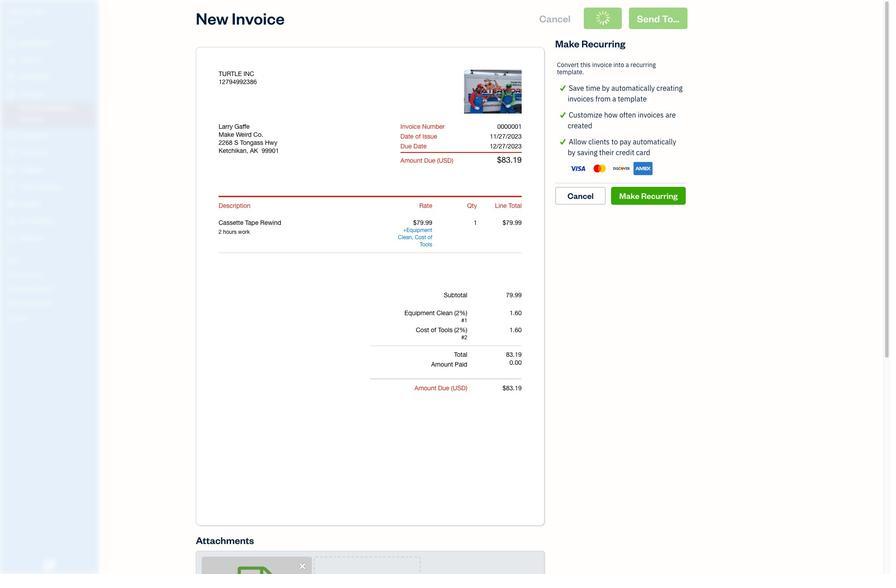 Task type: locate. For each thing, give the bounding box(es) containing it.
qty
[[468, 202, 477, 209]]

date down the date of issue
[[414, 143, 427, 150]]

clean down the subtotal
[[437, 310, 453, 317]]

delete
[[466, 88, 485, 96]]

0 horizontal spatial due
[[401, 143, 412, 150]]

to
[[612, 137, 618, 146]]

by inside 'save time by automatically creating invoices from a template'
[[603, 84, 610, 93]]

team members image
[[7, 271, 96, 278]]

1 vertical spatial total
[[455, 351, 468, 358]]

template
[[618, 94, 647, 103]]

equipment for equipment clean (2%) # 1 cost of tools (2%) # 2
[[405, 310, 435, 317]]

amount due ( usd )
[[401, 157, 454, 164], [415, 385, 468, 392]]

$83.19
[[498, 155, 522, 165], [503, 385, 522, 392]]

1 vertical spatial inc
[[244, 70, 254, 77]]

1 vertical spatial automatically
[[633, 137, 677, 146]]

delete image
[[466, 88, 504, 96]]

2 vertical spatial make
[[620, 190, 640, 201]]

12/27/2023
[[490, 143, 522, 150]]

0 vertical spatial (2%)
[[455, 310, 468, 317]]

2 check image from the top
[[558, 136, 569, 147]]

check image down the 'created'
[[558, 136, 569, 147]]

invoice
[[593, 61, 612, 69]]

12794992386
[[219, 78, 257, 85]]

0 vertical spatial tools
[[420, 242, 433, 248]]

1 horizontal spatial tools
[[438, 327, 453, 334]]

total amount paid
[[432, 351, 468, 368]]

make recurring down the american express icon
[[620, 190, 678, 201]]

0 horizontal spatial turtle
[[7, 8, 33, 17]]

invoices inside 'save time by automatically creating invoices from a template'
[[568, 94, 594, 103]]

new invoice
[[196, 8, 285, 29]]

by down the allow
[[568, 148, 576, 157]]

1 horizontal spatial total
[[509, 202, 522, 209]]

1 horizontal spatial clean
[[437, 310, 453, 317]]

, cost of tools
[[412, 234, 433, 248]]

1 vertical spatial (2%)
[[455, 327, 468, 334]]

0 vertical spatial recurring
[[582, 37, 626, 50]]

invoices inside the customize how often invoices are created
[[638, 111, 664, 119]]

amount due ( usd ) down due date on the top
[[401, 157, 454, 164]]

1.60 down 79.99
[[510, 310, 522, 317]]

due down due date on the top
[[424, 157, 436, 164]]

settings image
[[7, 314, 96, 321]]

clean inside equipment clean
[[398, 234, 412, 241]]

0 vertical spatial clean
[[398, 234, 412, 241]]

0 vertical spatial total
[[509, 202, 522, 209]]

(2%)
[[455, 310, 468, 317], [455, 327, 468, 334]]

1 horizontal spatial inc
[[244, 70, 254, 77]]

invoices down save
[[568, 94, 594, 103]]

0 horizontal spatial a
[[613, 94, 617, 103]]

( down total amount paid
[[451, 385, 453, 392]]

1 horizontal spatial (
[[451, 385, 453, 392]]

clean down +
[[398, 234, 412, 241]]

a right from
[[613, 94, 617, 103]]

inc inside turtle inc 12794992386
[[244, 70, 254, 77]]

(
[[437, 157, 439, 164], [451, 385, 453, 392]]

tools down equipment clean
[[420, 242, 433, 248]]

a inside the convert this invoice into a recurring template.
[[626, 61, 630, 69]]

1 vertical spatial 1.60
[[510, 327, 522, 334]]

convert this invoice into a recurring template.
[[558, 61, 657, 76]]

2 vertical spatial of
[[431, 327, 437, 334]]

)
[[452, 157, 454, 164], [466, 385, 468, 392]]

customize how often invoices are created
[[568, 111, 676, 130]]

0 vertical spatial inc
[[34, 8, 47, 17]]

dashboard image
[[6, 39, 17, 48]]

1 vertical spatial of
[[428, 234, 433, 241]]

1 vertical spatial recurring
[[642, 190, 678, 201]]

automatically inside 'save time by automatically creating invoices from a template'
[[612, 84, 655, 93]]

automatically up card
[[633, 137, 677, 146]]

0 vertical spatial a
[[626, 61, 630, 69]]

cancel button
[[556, 187, 606, 205]]

1.60 up 83.19
[[510, 327, 522, 334]]

of down item rate (usd) text box
[[428, 234, 433, 241]]

clients
[[589, 137, 610, 146]]

turtle inc owner
[[7, 8, 47, 25]]

are
[[666, 111, 676, 119]]

automatically
[[612, 84, 655, 93], [633, 137, 677, 146]]

2 horizontal spatial make
[[620, 190, 640, 201]]

invoices left are
[[638, 111, 664, 119]]

1 1.60 from the top
[[510, 310, 522, 317]]

1 horizontal spatial invoices
[[638, 111, 664, 119]]

$83.19 down '12/27/2023' dropdown button
[[498, 155, 522, 165]]

of inside equipment clean (2%) # 1 cost of tools (2%) # 2
[[431, 327, 437, 334]]

0 vertical spatial #
[[462, 318, 465, 324]]

usd
[[439, 157, 452, 164], [453, 385, 466, 392]]

1 vertical spatial make recurring
[[620, 190, 678, 201]]

make down discover icon
[[620, 190, 640, 201]]

1 horizontal spatial turtle
[[219, 70, 242, 77]]

1 check image from the top
[[558, 83, 569, 94]]

equipment inside equipment clean (2%) # 1 cost of tools (2%) # 2
[[405, 310, 435, 317]]

of
[[416, 133, 421, 140], [428, 234, 433, 241], [431, 327, 437, 334]]

usd down number
[[439, 157, 452, 164]]

1 horizontal spatial make
[[556, 37, 580, 50]]

(2%) up 1
[[455, 310, 468, 317]]

date up due date on the top
[[401, 133, 414, 140]]

,
[[412, 234, 414, 241]]

clean
[[398, 234, 412, 241], [437, 310, 453, 317]]

0 horizontal spatial total
[[455, 351, 468, 358]]

1 # from the top
[[462, 318, 465, 324]]

description
[[219, 202, 251, 209]]

by up from
[[603, 84, 610, 93]]

of up total amount paid
[[431, 327, 437, 334]]

equipment clean (2%) # 1 cost of tools (2%) # 2
[[405, 310, 468, 341]]

$83.19 down '0.00'
[[503, 385, 522, 392]]

due down the date of issue
[[401, 143, 412, 150]]

0 horizontal spatial make
[[219, 131, 234, 138]]

1 (2%) from the top
[[455, 310, 468, 317]]

convert this invoice into a recurring template. element
[[556, 54, 686, 183]]

amount inside total amount paid
[[432, 361, 453, 368]]

total
[[509, 202, 522, 209], [455, 351, 468, 358]]

of inside , cost of tools
[[428, 234, 433, 241]]

83.19 0.00
[[506, 351, 522, 366]]

+
[[403, 227, 407, 234]]

0 horizontal spatial inc
[[34, 8, 47, 17]]

0 vertical spatial (
[[437, 157, 439, 164]]

by
[[603, 84, 610, 93], [568, 148, 576, 157]]

make down larry
[[219, 131, 234, 138]]

1 vertical spatial tools
[[438, 327, 453, 334]]

automatically inside "allow clients to pay automatically by saving their credit card"
[[633, 137, 677, 146]]

0 horizontal spatial tools
[[420, 242, 433, 248]]

line total
[[495, 202, 522, 209]]

1 vertical spatial invoice
[[401, 123, 421, 130]]

recurring up invoice
[[582, 37, 626, 50]]

cost
[[415, 234, 427, 241], [416, 327, 429, 334]]

1 vertical spatial cost
[[416, 327, 429, 334]]

number
[[423, 123, 445, 130]]

american express image
[[634, 162, 653, 175]]

Line Total (USD) text field
[[502, 219, 522, 226]]

Enter an Invoice # text field
[[497, 123, 522, 130]]

equipment
[[407, 227, 433, 234], [405, 310, 435, 317]]

1 horizontal spatial due
[[424, 157, 436, 164]]

1 vertical spatial by
[[568, 148, 576, 157]]

this
[[581, 61, 591, 69]]

2268
[[219, 139, 233, 146]]

into
[[614, 61, 625, 69]]

save
[[569, 84, 585, 93]]

1 horizontal spatial recurring
[[642, 190, 678, 201]]

amount down due date on the top
[[401, 157, 423, 164]]

a
[[626, 61, 630, 69], [613, 94, 617, 103]]

2
[[465, 335, 468, 341]]

turtle inside turtle inc owner
[[7, 8, 33, 17]]

# up the 2
[[462, 318, 465, 324]]

make recurring up this
[[556, 37, 626, 50]]

tongass
[[240, 139, 263, 146]]

0 horizontal spatial clean
[[398, 234, 412, 241]]

1 vertical spatial invoices
[[638, 111, 664, 119]]

make up convert
[[556, 37, 580, 50]]

delete attachment image
[[298, 561, 307, 572]]

0 vertical spatial amount due ( usd )
[[401, 157, 454, 164]]

co.
[[254, 131, 263, 138]]

check image
[[558, 110, 569, 120]]

0 horizontal spatial by
[[568, 148, 576, 157]]

1 vertical spatial make
[[219, 131, 234, 138]]

invoice
[[232, 8, 285, 29], [401, 123, 421, 130]]

( down issue
[[437, 157, 439, 164]]

due down total amount paid
[[438, 385, 450, 392]]

amount due ( usd ) down total amount paid
[[415, 385, 468, 392]]

tools inside , cost of tools
[[420, 242, 433, 248]]

freshbooks image
[[42, 560, 56, 571]]

visa image
[[569, 162, 588, 175]]

date
[[401, 133, 414, 140], [414, 143, 427, 150]]

0 vertical spatial )
[[452, 157, 454, 164]]

1 vertical spatial #
[[462, 335, 465, 341]]

2 (2%) from the top
[[455, 327, 468, 334]]

inc inside turtle inc owner
[[34, 8, 47, 17]]

amount down total amount paid
[[415, 385, 437, 392]]

0 vertical spatial automatically
[[612, 84, 655, 93]]

pay
[[620, 137, 632, 146]]

total right line
[[509, 202, 522, 209]]

1 vertical spatial clean
[[437, 310, 453, 317]]

bank connections image
[[7, 300, 96, 307]]

recurring
[[582, 37, 626, 50], [642, 190, 678, 201]]

tools up total amount paid
[[438, 327, 453, 334]]

1 vertical spatial amount due ( usd )
[[415, 385, 468, 392]]

inc
[[34, 8, 47, 17], [244, 70, 254, 77]]

0 vertical spatial due
[[401, 143, 412, 150]]

turtle inside turtle inc 12794992386
[[219, 70, 242, 77]]

1 horizontal spatial a
[[626, 61, 630, 69]]

2 vertical spatial due
[[438, 385, 450, 392]]

turtle
[[7, 8, 33, 17], [219, 70, 242, 77]]

0 vertical spatial make
[[556, 37, 580, 50]]

check image down template.
[[558, 83, 569, 94]]

usd down paid
[[453, 385, 466, 392]]

#
[[462, 318, 465, 324], [462, 335, 465, 341]]

0 horizontal spatial usd
[[439, 157, 452, 164]]

0 vertical spatial cost
[[415, 234, 427, 241]]

1 vertical spatial a
[[613, 94, 617, 103]]

0 horizontal spatial invoices
[[568, 94, 594, 103]]

check image for save time by automatically creating invoices from a template
[[558, 83, 569, 94]]

invoices
[[568, 94, 594, 103], [638, 111, 664, 119]]

money image
[[6, 200, 17, 209]]

amount left paid
[[432, 361, 453, 368]]

1 vertical spatial usd
[[453, 385, 466, 392]]

0 vertical spatial check image
[[558, 83, 569, 94]]

how
[[605, 111, 618, 119]]

tools
[[420, 242, 433, 248], [438, 327, 453, 334]]

tools inside equipment clean (2%) # 1 cost of tools (2%) # 2
[[438, 327, 453, 334]]

1 vertical spatial equipment
[[405, 310, 435, 317]]

template.
[[558, 68, 584, 76]]

0 vertical spatial usd
[[439, 157, 452, 164]]

1 vertical spatial )
[[466, 385, 468, 392]]

automatically up template
[[612, 84, 655, 93]]

0 vertical spatial invoice
[[232, 8, 285, 29]]

0 horizontal spatial recurring
[[582, 37, 626, 50]]

larry gaffe make weird co. 2268 s tongass hwy ketchikan, ak  99901
[[219, 123, 279, 154]]

1 vertical spatial check image
[[558, 136, 569, 147]]

# down 1
[[462, 335, 465, 341]]

make recurring
[[556, 37, 626, 50], [620, 190, 678, 201]]

1
[[465, 318, 468, 324]]

1.60
[[510, 310, 522, 317], [510, 327, 522, 334]]

equipment inside equipment clean
[[407, 227, 433, 234]]

timer image
[[6, 183, 17, 192]]

(2%) up the 2
[[455, 327, 468, 334]]

make recurring button
[[612, 187, 686, 205]]

turtle up 12794992386
[[219, 70, 242, 77]]

owner
[[7, 18, 24, 25]]

0 vertical spatial of
[[416, 133, 421, 140]]

equipment clean
[[398, 227, 433, 241]]

a right into
[[626, 61, 630, 69]]

0 vertical spatial equipment
[[407, 227, 433, 234]]

of up due date on the top
[[416, 133, 421, 140]]

amount
[[401, 157, 423, 164], [432, 361, 453, 368], [415, 385, 437, 392]]

saving
[[578, 148, 598, 157]]

1 vertical spatial turtle
[[219, 70, 242, 77]]

0 vertical spatial invoices
[[568, 94, 594, 103]]

line
[[495, 202, 507, 209]]

clean inside equipment clean (2%) # 1 cost of tools (2%) # 2
[[437, 310, 453, 317]]

0 vertical spatial turtle
[[7, 8, 33, 17]]

0 horizontal spatial invoice
[[232, 8, 285, 29]]

1 horizontal spatial invoice
[[401, 123, 421, 130]]

check image
[[558, 83, 569, 94], [558, 136, 569, 147]]

recurring inside make recurring button
[[642, 190, 678, 201]]

0 vertical spatial 1.60
[[510, 310, 522, 317]]

total up paid
[[455, 351, 468, 358]]

cost inside , cost of tools
[[415, 234, 427, 241]]

1 horizontal spatial by
[[603, 84, 610, 93]]

due
[[401, 143, 412, 150], [424, 157, 436, 164], [438, 385, 450, 392]]

turtle up owner
[[7, 8, 33, 17]]

make
[[556, 37, 580, 50], [219, 131, 234, 138], [620, 190, 640, 201]]

larry
[[219, 123, 233, 130]]

0 vertical spatial by
[[603, 84, 610, 93]]

1 vertical spatial amount
[[432, 361, 453, 368]]

recurring down the american express icon
[[642, 190, 678, 201]]



Task type: describe. For each thing, give the bounding box(es) containing it.
rate
[[420, 202, 433, 209]]

due date
[[401, 143, 427, 150]]

Enter an Item Name text field
[[219, 219, 388, 227]]

2 vertical spatial amount
[[415, 385, 437, 392]]

make recurring inside make recurring button
[[620, 190, 678, 201]]

1 horizontal spatial )
[[466, 385, 468, 392]]

0 horizontal spatial )
[[452, 157, 454, 164]]

credit
[[616, 148, 635, 157]]

2 1.60 from the top
[[510, 327, 522, 334]]

0 vertical spatial amount
[[401, 157, 423, 164]]

0.00
[[510, 359, 522, 366]]

s
[[234, 139, 239, 146]]

apps image
[[7, 257, 96, 264]]

project image
[[6, 166, 17, 175]]

paid
[[455, 361, 468, 368]]

date of issue
[[401, 133, 438, 140]]

turtle for turtle inc 12794992386
[[219, 70, 242, 77]]

2 # from the top
[[462, 335, 465, 341]]

cost inside equipment clean (2%) # 1 cost of tools (2%) # 2
[[416, 327, 429, 334]]

turtle for turtle inc owner
[[7, 8, 33, 17]]

often
[[620, 111, 637, 119]]

weird
[[236, 131, 252, 138]]

mastercard image
[[591, 162, 610, 175]]

subtotal
[[444, 292, 468, 299]]

save time by automatically creating invoices from a template
[[568, 84, 683, 103]]

99901
[[262, 147, 279, 154]]

from
[[596, 94, 611, 103]]

0 vertical spatial date
[[401, 133, 414, 140]]

client image
[[6, 56, 17, 65]]

1 vertical spatial date
[[414, 143, 427, 150]]

created
[[568, 121, 593, 130]]

allow
[[569, 137, 587, 146]]

items and services image
[[7, 285, 96, 293]]

0 vertical spatial $83.19
[[498, 155, 522, 165]]

invoice number
[[401, 123, 445, 130]]

recurring
[[631, 61, 657, 69]]

a inside 'save time by automatically creating invoices from a template'
[[613, 94, 617, 103]]

turtle inc 12794992386
[[219, 70, 257, 85]]

clean for equipment clean (2%) # 1 cost of tools (2%) # 2
[[437, 310, 453, 317]]

2 horizontal spatial due
[[438, 385, 450, 392]]

Issue date in MM/DD/YYYY format text field
[[464, 133, 529, 140]]

make inside button
[[620, 190, 640, 201]]

gaffe
[[235, 123, 250, 130]]

total inside total amount paid
[[455, 351, 468, 358]]

12/27/2023 button
[[483, 142, 529, 150]]

0 vertical spatial make recurring
[[556, 37, 626, 50]]

0 horizontal spatial (
[[437, 157, 439, 164]]

convert
[[558, 61, 579, 69]]

inc for turtle inc owner
[[34, 8, 47, 17]]

their
[[600, 148, 615, 157]]

allow clients to pay automatically by saving their credit card
[[568, 137, 677, 157]]

ketchikan,
[[219, 147, 248, 154]]

customize
[[569, 111, 603, 119]]

79.99
[[506, 292, 522, 299]]

1 horizontal spatial usd
[[453, 385, 466, 392]]

by inside "allow clients to pay automatically by saving their credit card"
[[568, 148, 576, 157]]

discover image
[[612, 162, 632, 175]]

new
[[196, 8, 229, 29]]

issue
[[423, 133, 438, 140]]

invoice image
[[6, 90, 17, 99]]

chart image
[[6, 217, 17, 226]]

estimate image
[[6, 73, 17, 82]]

1 vertical spatial $83.19
[[503, 385, 522, 392]]

inc for turtle inc 12794992386
[[244, 70, 254, 77]]

time
[[586, 84, 601, 93]]

1 vertical spatial (
[[451, 385, 453, 392]]

1 vertical spatial due
[[424, 157, 436, 164]]

expense image
[[6, 149, 17, 158]]

equipment for equipment clean
[[407, 227, 433, 234]]

hwy
[[265, 139, 278, 146]]

clean for equipment clean
[[398, 234, 412, 241]]

make inside larry gaffe make weird co. 2268 s tongass hwy ketchikan, ak  99901
[[219, 131, 234, 138]]

image
[[486, 88, 504, 96]]

check image for allow clients to pay automatically by saving their credit card
[[558, 136, 569, 147]]

payment image
[[6, 132, 17, 141]]

Item Rate (USD) text field
[[413, 219, 433, 226]]

Enter an Item Description text field
[[219, 229, 388, 236]]

Item Quantity text field
[[464, 219, 477, 226]]

83.19
[[506, 351, 522, 358]]

report image
[[6, 234, 17, 243]]

attachments
[[196, 534, 254, 547]]

cancel
[[568, 190, 594, 201]]

main element
[[0, 0, 121, 575]]

card
[[637, 148, 651, 157]]

creating
[[657, 84, 683, 93]]



Task type: vqa. For each thing, say whether or not it's contained in the screenshot.
Template,
no



